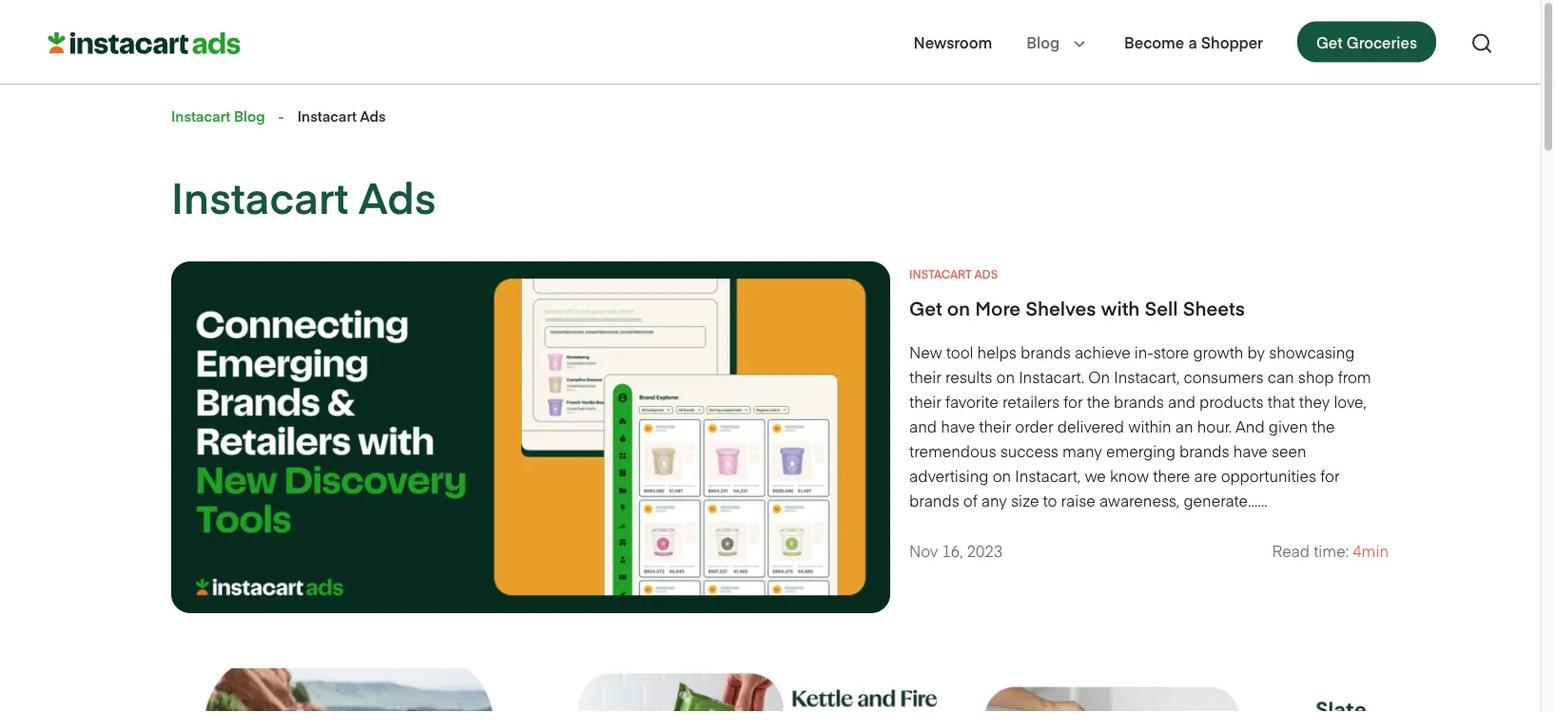 Task type: vqa. For each thing, say whether or not it's contained in the screenshot.
Free's delivery
no



Task type: locate. For each thing, give the bounding box(es) containing it.
instacart, down the in-
[[1114, 366, 1180, 387]]

brands
[[1021, 342, 1071, 363], [1114, 391, 1164, 412], [1180, 441, 1230, 462], [909, 490, 960, 511]]

1 vertical spatial and
[[909, 416, 937, 437]]

and up tremendous at the right bottom of the page
[[909, 416, 937, 437]]

instacart, up to
[[1015, 465, 1081, 486]]

many
[[1063, 441, 1102, 462]]

16,
[[942, 540, 963, 561]]

there
[[1153, 465, 1190, 486]]

have
[[941, 416, 975, 437], [1234, 441, 1268, 462]]

their
[[909, 366, 942, 387], [909, 391, 942, 412], [979, 416, 1011, 437]]

1 horizontal spatial get
[[1317, 31, 1343, 52]]

get on more shelves with sell sheets link
[[909, 295, 1389, 321]]

shopper
[[1201, 31, 1263, 52]]

1 vertical spatial the
[[1312, 416, 1335, 437]]

read
[[1272, 540, 1310, 561]]

their left favorite
[[909, 391, 942, 412]]

with
[[1101, 295, 1140, 321]]

1 horizontal spatial and
[[1168, 391, 1196, 412]]

1 vertical spatial for
[[1321, 465, 1340, 486]]

achieve
[[1075, 342, 1131, 363]]

an
[[1176, 416, 1194, 437]]

1 vertical spatial blog
[[234, 106, 265, 126]]

ads
[[360, 106, 386, 126], [359, 167, 436, 226], [975, 266, 998, 282]]

get up new
[[909, 295, 942, 321]]

within
[[1129, 416, 1172, 437]]

delivered
[[1058, 416, 1125, 437]]

1 horizontal spatial have
[[1234, 441, 1268, 462]]

0 vertical spatial blog
[[1027, 31, 1060, 52]]

the down they
[[1312, 416, 1335, 437]]

shop
[[1298, 366, 1334, 387]]

tremendous
[[909, 441, 997, 462]]

raise
[[1061, 490, 1096, 511]]

showcasing
[[1269, 342, 1355, 363]]

blog inside navigation
[[1027, 31, 1060, 52]]

0 vertical spatial and
[[1168, 391, 1196, 412]]

1 vertical spatial ads
[[359, 167, 436, 226]]

sell
[[1145, 295, 1178, 321]]

1 horizontal spatial for
[[1321, 465, 1340, 486]]

hour.
[[1197, 416, 1232, 437]]

products
[[1200, 391, 1264, 412]]

generate…...
[[1184, 490, 1268, 511]]

on
[[947, 295, 971, 321], [997, 366, 1015, 387], [993, 465, 1011, 486]]

get for get on more shelves with sell sheets
[[909, 295, 942, 321]]

time:
[[1314, 540, 1349, 561]]

on left more
[[947, 295, 971, 321]]

for
[[1064, 391, 1083, 412], [1321, 465, 1340, 486]]

0 vertical spatial instacart,
[[1114, 366, 1180, 387]]

instacart
[[171, 106, 230, 126], [298, 106, 357, 126], [171, 167, 348, 226], [909, 266, 972, 282]]

2023
[[967, 540, 1003, 561]]

the
[[1087, 391, 1110, 412], [1312, 416, 1335, 437]]

1 horizontal spatial the
[[1312, 416, 1335, 437]]

the down on
[[1087, 391, 1110, 412]]

to
[[1043, 490, 1057, 511]]

and up an
[[1168, 391, 1196, 412]]

instacart,
[[1114, 366, 1180, 387], [1015, 465, 1081, 486]]

opportunities
[[1221, 465, 1317, 486]]

success
[[1000, 441, 1059, 462]]

blog
[[1027, 31, 1060, 52], [234, 106, 265, 126]]

0 vertical spatial have
[[941, 416, 975, 437]]

1 vertical spatial get
[[909, 295, 942, 321]]

helps
[[978, 342, 1017, 363]]

get groceries link
[[1298, 21, 1437, 62]]

shelves
[[1026, 295, 1096, 321]]

nov 16, 2023
[[909, 540, 1003, 561]]

consumers
[[1184, 366, 1264, 387]]

0 vertical spatial get
[[1317, 31, 1343, 52]]

instacart blog
[[171, 106, 265, 126]]

have down the and
[[1234, 441, 1268, 462]]

can
[[1268, 366, 1295, 387]]

instacart ads
[[298, 106, 386, 126], [171, 167, 436, 226], [909, 266, 998, 282]]

read time: 4min
[[1272, 540, 1389, 561]]

on up any
[[993, 465, 1011, 486]]

0 horizontal spatial and
[[909, 416, 937, 437]]

1 horizontal spatial instacart,
[[1114, 366, 1180, 387]]

0 horizontal spatial blog
[[234, 106, 265, 126]]

have up tremendous at the right bottom of the page
[[941, 416, 975, 437]]

groceries
[[1347, 31, 1418, 52]]

0 horizontal spatial for
[[1064, 391, 1083, 412]]

for right opportunities
[[1321, 465, 1340, 486]]

their down favorite
[[979, 416, 1011, 437]]

love,
[[1334, 391, 1367, 412]]

and
[[1168, 391, 1196, 412], [909, 416, 937, 437]]

results
[[946, 366, 993, 387]]

they
[[1299, 391, 1330, 412]]

0 horizontal spatial get
[[909, 295, 942, 321]]

1 horizontal spatial blog
[[1027, 31, 1060, 52]]

their down new
[[909, 366, 942, 387]]

0 vertical spatial their
[[909, 366, 942, 387]]

0 horizontal spatial have
[[941, 416, 975, 437]]

become a shopper link
[[1125, 30, 1263, 53]]

0 vertical spatial ads
[[360, 106, 386, 126]]

0 horizontal spatial instacart,
[[1015, 465, 1081, 486]]

0 vertical spatial for
[[1064, 391, 1083, 412]]

get inside "link"
[[1317, 31, 1343, 52]]

0 vertical spatial the
[[1087, 391, 1110, 412]]

any
[[982, 490, 1007, 511]]

store
[[1154, 342, 1190, 363]]

more
[[975, 295, 1021, 321]]

get left groceries
[[1317, 31, 1343, 52]]

navigation
[[914, 20, 1494, 64]]

1 vertical spatial have
[[1234, 441, 1268, 462]]

on down helps on the right of page
[[997, 366, 1015, 387]]

newsroom link
[[914, 30, 993, 53]]

for up delivered
[[1064, 391, 1083, 412]]

get
[[1317, 31, 1343, 52], [909, 295, 942, 321]]

new
[[909, 342, 942, 363]]

from
[[1338, 366, 1372, 387]]



Task type: describe. For each thing, give the bounding box(es) containing it.
and
[[1236, 416, 1265, 437]]

of
[[964, 490, 978, 511]]

get on more shelves with sell sheets image
[[171, 262, 890, 614]]

seen
[[1272, 441, 1307, 462]]

search image
[[1471, 32, 1494, 54]]

order
[[1015, 416, 1054, 437]]

new tool helps brands achieve in-store growth by showcasing their results on instacart. on instacart, consumers can shop from their favorite retailers for the brands and products that they love, and have their order delivered within an hour. and given the tremendous success many emerging brands have seen advertising on instacart, we know there are opportunities for brands of any size to raise awareness, generate…...
[[909, 342, 1372, 511]]

become
[[1125, 31, 1185, 52]]

2 vertical spatial ads
[[975, 266, 998, 282]]

emerging
[[1106, 441, 1176, 462]]

0 horizontal spatial the
[[1087, 391, 1110, 412]]

a
[[1189, 31, 1197, 52]]

1 vertical spatial instacart ads
[[171, 167, 436, 226]]

brands down advertising
[[909, 490, 960, 511]]

get on more shelves with sell sheets
[[909, 295, 1245, 321]]

2 vertical spatial their
[[979, 416, 1011, 437]]

awareness,
[[1100, 490, 1180, 511]]

become a shopper
[[1125, 31, 1263, 52]]

1 vertical spatial instacart,
[[1015, 465, 1081, 486]]

by
[[1248, 342, 1265, 363]]

1 vertical spatial on
[[997, 366, 1015, 387]]

retailers
[[1003, 391, 1060, 412]]

are
[[1194, 465, 1217, 486]]

2 vertical spatial on
[[993, 465, 1011, 486]]

0 vertical spatial instacart ads
[[298, 106, 386, 126]]

instacart blog link
[[171, 106, 265, 126]]

know
[[1110, 465, 1149, 486]]

on
[[1089, 366, 1110, 387]]

0 vertical spatial on
[[947, 295, 971, 321]]

given
[[1269, 416, 1308, 437]]

we
[[1085, 465, 1106, 486]]

sheets
[[1183, 295, 1245, 321]]

get for get groceries
[[1317, 31, 1343, 52]]

blog link
[[1027, 30, 1060, 53]]

in-
[[1135, 342, 1154, 363]]

navigation containing newsroom
[[914, 20, 1494, 64]]

2 vertical spatial instacart ads
[[909, 266, 998, 282]]

4min
[[1353, 540, 1389, 561]]

favorite
[[946, 391, 999, 412]]

tool
[[946, 342, 974, 363]]

growth
[[1193, 342, 1244, 363]]

advertising
[[909, 465, 989, 486]]

brands up within
[[1114, 391, 1164, 412]]

1 vertical spatial their
[[909, 391, 942, 412]]

get groceries
[[1317, 31, 1418, 52]]

brands up instacart.
[[1021, 342, 1071, 363]]

instacart ads image
[[48, 32, 241, 54]]

size
[[1011, 490, 1039, 511]]

newsroom
[[914, 31, 993, 52]]

brands up are
[[1180, 441, 1230, 462]]

that
[[1268, 391, 1295, 412]]

instacart.
[[1019, 366, 1085, 387]]

nov
[[909, 540, 938, 561]]



